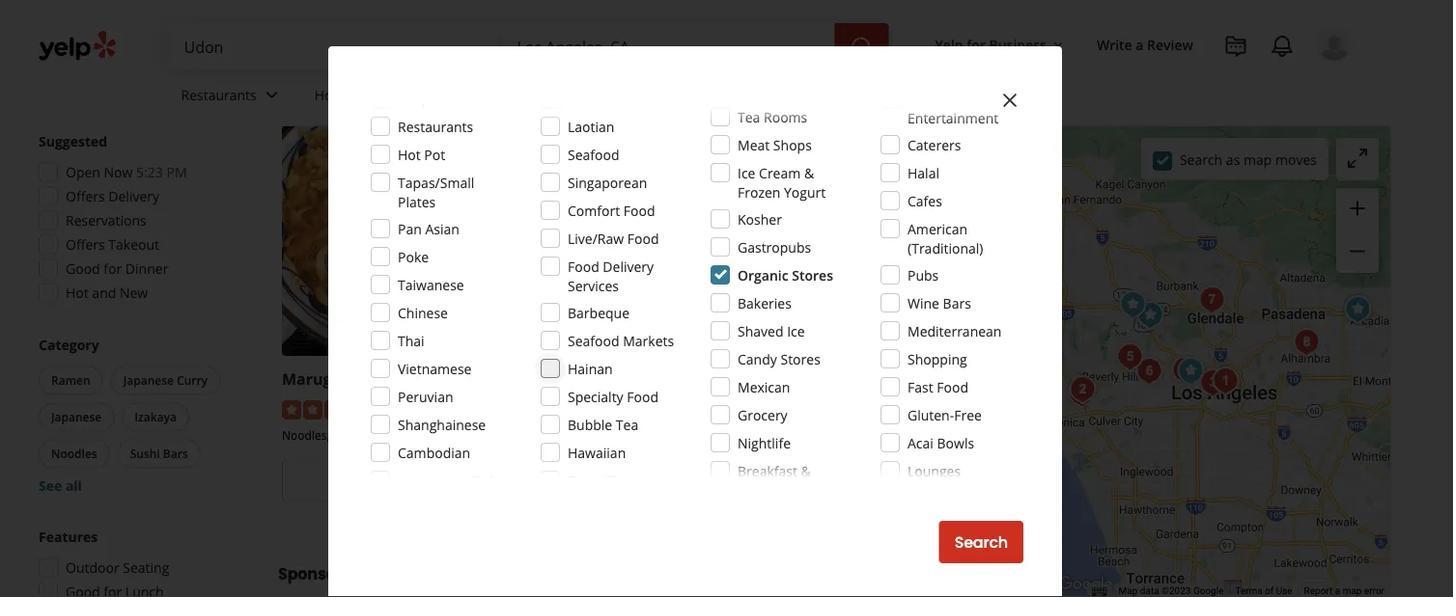Task type: vqa. For each thing, say whether or not it's contained in the screenshot.
the leftmost the map
yes



Task type: locate. For each thing, give the bounding box(es) containing it.
izakaya
[[135, 410, 177, 426]]

0 horizontal spatial hot
[[66, 284, 89, 302]]

terms of use link
[[1236, 586, 1293, 598]]

tea up meat
[[738, 108, 761, 126]]

0 vertical spatial shops
[[774, 136, 812, 154]]

specialty
[[568, 388, 624, 406]]

10
[[326, 5, 349, 38]]

japanese, down "3.9 star rating" image
[[333, 428, 384, 444]]

marugame udon - sawtelle image
[[1064, 371, 1102, 410]]

services right auto
[[499, 86, 550, 104]]

restaurants
[[181, 86, 257, 104], [398, 117, 474, 136]]

for right "yelp"
[[967, 35, 986, 54]]

3 reviews) from the left
[[932, 400, 984, 418]]

order for call
[[603, 470, 646, 492]]

0 horizontal spatial japanese
[[51, 410, 102, 426]]

1 horizontal spatial services
[[499, 86, 550, 104]]

1 vertical spatial japanese
[[51, 410, 102, 426]]

0 vertical spatial offers
[[66, 187, 105, 206]]

None search field
[[169, 23, 893, 70]]

0 horizontal spatial japanese,
[[333, 428, 384, 444]]

& up yogurt
[[805, 164, 814, 182]]

arts
[[908, 89, 933, 108]]

0 vertical spatial udon
[[408, 5, 469, 38]]

1 vertical spatial a
[[1336, 586, 1341, 598]]

1 vertical spatial seafood
[[568, 332, 620, 350]]

thai down "4.8"
[[891, 428, 914, 444]]

0 vertical spatial hot
[[398, 145, 421, 164]]

japanese,
[[333, 428, 384, 444], [528, 428, 580, 444], [836, 428, 888, 444]]

3.9
[[394, 400, 413, 418]]

0 vertical spatial search
[[1180, 150, 1223, 169]]

a right report
[[1336, 586, 1341, 598]]

now up offers delivery
[[104, 163, 133, 182]]

1 vertical spatial asian
[[387, 428, 417, 444]]

sushi inside button
[[130, 446, 160, 462]]

0 horizontal spatial ice
[[738, 164, 756, 182]]

0 vertical spatial tea
[[738, 108, 761, 126]]

1 horizontal spatial order now
[[849, 470, 929, 492]]

moves
[[1276, 150, 1318, 169]]

report
[[1305, 586, 1333, 598]]

0 vertical spatial thai
[[398, 332, 425, 350]]

bowls
[[937, 434, 975, 453]]

1 horizontal spatial hot
[[398, 145, 421, 164]]

order now link up "until" on the right of page
[[774, 459, 1005, 502]]

sort:
[[833, 15, 863, 34]]

1 order now from the left
[[603, 470, 683, 492]]

cafes
[[908, 192, 943, 210]]

restaurants left 24 chevron down v2 image
[[181, 86, 257, 104]]

0 horizontal spatial takeout
[[108, 236, 159, 254]]

offers down the open
[[66, 187, 105, 206]]

reviews) for koreatown
[[694, 400, 745, 418]]

0 horizontal spatial search
[[955, 532, 1008, 554]]

shops for pasta shops
[[606, 472, 645, 490]]

asian
[[425, 220, 460, 238], [387, 428, 417, 444]]

sushi
[[583, 428, 612, 444], [774, 428, 803, 444], [130, 446, 160, 462]]

1 horizontal spatial for
[[967, 35, 986, 54]]

terms
[[1236, 586, 1263, 598]]

4.3 star rating image
[[528, 401, 632, 420]]

tea left 4.3
[[616, 416, 639, 434]]

order now up "until" on the right of page
[[849, 470, 929, 492]]

0 vertical spatial restaurants
[[181, 86, 257, 104]]

bars for sushi bars
[[163, 446, 188, 462]]

1 vertical spatial map
[[1343, 586, 1363, 598]]

1 24 chevron down v2 image from the left
[[412, 83, 435, 107]]

thai up the vietnamese
[[398, 332, 425, 350]]

japanese curry button
[[111, 367, 220, 396]]

seating
[[123, 559, 169, 578]]

1 horizontal spatial 24 chevron down v2 image
[[554, 83, 577, 107]]

1 vertical spatial bars
[[163, 446, 188, 462]]

1 horizontal spatial delivery
[[603, 257, 654, 276]]

0 horizontal spatial delivery
[[108, 187, 159, 206]]

delivery down open now 5:23 pm
[[108, 187, 159, 206]]

0 horizontal spatial chinese
[[398, 304, 448, 322]]

suggested
[[39, 132, 107, 151]]

2 horizontal spatial now
[[896, 470, 929, 492]]

2 horizontal spatial sushi
[[774, 428, 803, 444]]

1 reviews) from the left
[[448, 400, 499, 418]]

candy stores
[[738, 350, 821, 369]]

stores up redwhite
[[781, 350, 821, 369]]

gluten-
[[908, 406, 955, 425]]

google image
[[1055, 573, 1118, 598]]

0 vertical spatial bars
[[943, 294, 972, 312]]

search
[[1180, 150, 1223, 169], [955, 532, 1008, 554]]

0 vertical spatial &
[[937, 89, 947, 108]]

0 horizontal spatial order now
[[603, 470, 683, 492]]

search down lounges
[[955, 532, 1008, 554]]

sushi bars button
[[118, 440, 201, 469]]

a right write
[[1136, 35, 1144, 54]]

japanese inside button
[[123, 373, 174, 389]]

sushi down 4.3 star rating image
[[583, 428, 612, 444]]

0 vertical spatial ice
[[738, 164, 756, 182]]

0 vertical spatial delivery
[[108, 187, 159, 206]]

bars, down 4.3
[[615, 428, 642, 444]]

lounges
[[908, 462, 961, 481]]

services for home services
[[356, 86, 408, 104]]

for inside button
[[967, 35, 986, 54]]

comfort food
[[568, 201, 655, 220]]

terms of use
[[1236, 586, 1293, 598]]

bars
[[943, 294, 972, 312], [163, 446, 188, 462]]

1 vertical spatial search
[[955, 532, 1008, 554]]

order now for call
[[603, 470, 683, 492]]

now for roll
[[650, 470, 683, 492]]

1 - from the left
[[415, 369, 420, 390]]

1 vertical spatial offers
[[66, 236, 105, 254]]

offers for offers takeout
[[66, 236, 105, 254]]

now for redwhite
[[896, 470, 929, 492]]

japanese up the noodles
[[51, 410, 102, 426]]

bars, down 4.8 star rating image
[[806, 428, 833, 444]]

0 horizontal spatial order
[[603, 470, 646, 492]]

1 vertical spatial udon
[[370, 369, 411, 390]]

japanese, sushi bars, chinese
[[528, 428, 688, 444]]

call
[[561, 369, 590, 390]]

a for report
[[1336, 586, 1341, 598]]

0 horizontal spatial thai
[[398, 332, 425, 350]]

0 vertical spatial for
[[967, 35, 986, 54]]

order now down hawaiian
[[603, 470, 683, 492]]

bars for wine bars
[[943, 294, 972, 312]]

services up barbeque
[[568, 277, 619, 295]]

get directions link
[[282, 459, 513, 502]]

cafe
[[398, 491, 426, 510]]

hot left pot
[[398, 145, 421, 164]]

takeout for offers
[[108, 236, 159, 254]]

asian inside search dialog
[[425, 220, 460, 238]]

chinese down taiwanese
[[398, 304, 448, 322]]

2 order from the left
[[849, 470, 892, 492]]

2 horizontal spatial services
[[568, 277, 619, 295]]

pan asian
[[398, 220, 460, 238]]

kochi image
[[1111, 338, 1150, 377]]

0 vertical spatial asian
[[425, 220, 460, 238]]

food left the (580
[[627, 388, 659, 406]]

search as map moves
[[1180, 150, 1318, 169]]

order now link for call
[[528, 459, 759, 502]]

& right breakfast
[[801, 462, 811, 481]]

2 horizontal spatial reviews)
[[932, 400, 984, 418]]

2 reviews) from the left
[[694, 400, 745, 418]]

order down hawaiian
[[603, 470, 646, 492]]

hot inside search dialog
[[398, 145, 421, 164]]

nightlife
[[738, 434, 791, 453]]

map left the error
[[1343, 586, 1363, 598]]

shops down hawaiian
[[606, 472, 645, 490]]

1 offers from the top
[[66, 187, 105, 206]]

map right 'as'
[[1244, 150, 1273, 169]]

& inside arts & entertainment
[[937, 89, 947, 108]]

restaurants link
[[166, 70, 299, 126]]

takeout for featured
[[369, 76, 447, 103]]

10:00
[[896, 502, 930, 521]]

0 horizontal spatial order now link
[[528, 459, 759, 502]]

& for breakfast
[[801, 462, 811, 481]]

order
[[603, 470, 646, 492], [849, 470, 892, 492]]

1 horizontal spatial a
[[1336, 586, 1341, 598]]

0 horizontal spatial for
[[104, 260, 122, 278]]

search left 'as'
[[1180, 150, 1223, 169]]

now
[[104, 163, 133, 182], [650, 470, 683, 492], [896, 470, 929, 492]]

0 vertical spatial pm
[[167, 163, 187, 182]]

live/raw
[[568, 229, 624, 248]]

bars down izakaya button
[[163, 446, 188, 462]]

udon inside the top 10 best udon near los angeles, california
[[408, 5, 469, 38]]

0 vertical spatial japanese
[[123, 373, 174, 389]]

grocery
[[738, 406, 788, 425]]

comfort
[[568, 201, 620, 220]]

1 horizontal spatial shops
[[774, 136, 812, 154]]

1 vertical spatial delivery
[[603, 257, 654, 276]]

tea
[[738, 108, 761, 126], [616, 416, 639, 434]]

organic
[[738, 266, 789, 284]]

pasta
[[568, 472, 602, 490]]

sushi down izakaya button
[[130, 446, 160, 462]]

24 chevron down v2 image for home services link
[[412, 83, 435, 107]]

for for yelp
[[967, 35, 986, 54]]

ice up frozen
[[738, 164, 756, 182]]

services inside 'auto services' link
[[499, 86, 550, 104]]

bars up mediterranean
[[943, 294, 972, 312]]

1 horizontal spatial order now link
[[774, 459, 1005, 502]]

for down 'offers takeout'
[[104, 260, 122, 278]]

takeout up hot pot
[[369, 76, 447, 103]]

food for comfort food
[[624, 201, 655, 220]]

food up live/raw food
[[624, 201, 655, 220]]

shops for meat shops
[[774, 136, 812, 154]]

0 vertical spatial a
[[1136, 35, 1144, 54]]

2 order now link from the left
[[774, 459, 1005, 502]]

- up (349
[[415, 369, 420, 390]]

2 offers from the top
[[66, 236, 105, 254]]

services inside home services link
[[356, 86, 408, 104]]

1 horizontal spatial japanese
[[123, 373, 174, 389]]

for
[[967, 35, 986, 54], [104, 260, 122, 278]]

order now link down japanese, sushi bars, chinese
[[528, 459, 759, 502]]

business categories element
[[166, 70, 1352, 126]]

0 horizontal spatial reviews)
[[448, 400, 499, 418]]

delivery down live/raw food
[[603, 257, 654, 276]]

search for search as map moves
[[1180, 150, 1223, 169]]

1 horizontal spatial ice
[[787, 322, 805, 341]]

delivery inside group
[[108, 187, 159, 206]]

2 seafood from the top
[[568, 332, 620, 350]]

chinese
[[398, 304, 448, 322], [645, 428, 688, 444]]

hot down good
[[66, 284, 89, 302]]

food down the live/raw
[[568, 257, 600, 276]]

1 order from the left
[[603, 470, 646, 492]]

group containing suggested
[[33, 132, 240, 309]]

see
[[39, 477, 62, 496]]

japanese, down 4.3 star rating image
[[528, 428, 580, 444]]

japanese
[[123, 373, 174, 389], [51, 410, 102, 426]]

1 vertical spatial takeout
[[108, 236, 159, 254]]

1 horizontal spatial restaurants
[[398, 117, 474, 136]]

1 vertical spatial pm
[[934, 502, 954, 521]]

1 horizontal spatial order
[[849, 470, 892, 492]]

order up "until" on the right of page
[[849, 470, 892, 492]]

breakfast
[[738, 462, 798, 481]]

chinese down the (580
[[645, 428, 688, 444]]

0 horizontal spatial a
[[1136, 35, 1144, 54]]

0 horizontal spatial restaurants
[[181, 86, 257, 104]]

marugame
[[282, 369, 366, 390]]

udon right 'best'
[[408, 5, 469, 38]]

1 horizontal spatial -
[[594, 369, 599, 390]]

2 24 chevron down v2 image from the left
[[554, 83, 577, 107]]

hot pot
[[398, 145, 446, 164]]

now right pasta shops
[[650, 470, 683, 492]]

japanese up izakaya
[[123, 373, 174, 389]]

reviews) down arcadia on the bottom of the page
[[448, 400, 499, 418]]

google
[[1194, 586, 1224, 598]]

results
[[365, 564, 422, 586]]

sushi down grocery
[[774, 428, 803, 444]]

0 horizontal spatial 24 chevron down v2 image
[[412, 83, 435, 107]]

24 chevron down v2 image up "laotian"
[[554, 83, 577, 107]]

seafood down "laotian"
[[568, 145, 620, 164]]

1 vertical spatial hot
[[66, 284, 89, 302]]

redwhite boneless ramen
[[774, 369, 997, 390]]

(349
[[417, 400, 444, 418]]

redwhite
[[774, 369, 854, 390]]

japanese, down "4.8"
[[836, 428, 888, 444]]

24 chevron down v2 image left auto
[[412, 83, 435, 107]]

stores down gastropubs
[[792, 266, 834, 284]]

bars inside search dialog
[[943, 294, 972, 312]]

asian down '3.9'
[[387, 428, 417, 444]]

1 horizontal spatial search
[[1180, 150, 1223, 169]]

seafood up hainan
[[568, 332, 620, 350]]

report a map error
[[1305, 586, 1385, 598]]

services right home
[[356, 86, 408, 104]]

2 japanese, from the left
[[528, 428, 580, 444]]

home
[[315, 86, 353, 104]]

1 vertical spatial restaurants
[[398, 117, 474, 136]]

2 horizontal spatial japanese,
[[836, 428, 888, 444]]

0 horizontal spatial now
[[104, 163, 133, 182]]

bars inside button
[[163, 446, 188, 462]]

food up the 4.8 (80 reviews) on the bottom of page
[[937, 378, 969, 397]]

now inside group
[[104, 163, 133, 182]]

1 seafood from the top
[[568, 145, 620, 164]]

data
[[1141, 586, 1160, 598]]

4.8 (80 reviews)
[[886, 400, 984, 418]]

1 horizontal spatial bars,
[[806, 428, 833, 444]]

1 vertical spatial thai
[[891, 428, 914, 444]]

food down comfort food
[[628, 229, 659, 248]]

plates
[[398, 193, 436, 211]]

search image
[[851, 36, 874, 59]]

bakeries
[[738, 294, 792, 312]]

outdoor
[[66, 559, 119, 578]]

takeout up dinner at the top of page
[[108, 236, 159, 254]]

(traditional)
[[908, 239, 984, 257]]

0 horizontal spatial bars
[[163, 446, 188, 462]]

yuko kitchen miracle mile image
[[1131, 353, 1169, 391]]

marugame monzo image
[[1207, 362, 1245, 401]]

group
[[33, 132, 240, 309], [1337, 188, 1379, 273], [35, 336, 240, 496], [33, 528, 240, 598]]

shanghainese
[[398, 416, 486, 434]]

for for good
[[104, 260, 122, 278]]

use
[[1277, 586, 1293, 598]]

cream
[[759, 164, 801, 182]]

thai inside search dialog
[[398, 332, 425, 350]]

now up 10:00
[[896, 470, 929, 492]]

udon
[[408, 5, 469, 38], [370, 369, 411, 390]]

24 chevron down v2 image inside 'auto services' link
[[554, 83, 577, 107]]

1 horizontal spatial reviews)
[[694, 400, 745, 418]]

1 vertical spatial stores
[[781, 350, 821, 369]]

pm right 5:23
[[167, 163, 187, 182]]

japanese inside button
[[51, 410, 102, 426]]

1 horizontal spatial asian
[[425, 220, 460, 238]]

0 horizontal spatial map
[[1244, 150, 1273, 169]]

ice up candy stores
[[787, 322, 805, 341]]

0 vertical spatial map
[[1244, 150, 1273, 169]]

ice cream & frozen yogurt
[[738, 164, 826, 201]]

outdoor seating
[[66, 559, 169, 578]]

group containing category
[[35, 336, 240, 496]]

2 order now from the left
[[849, 470, 929, 492]]

- for order now
[[594, 369, 599, 390]]

organic stores
[[738, 266, 834, 284]]

2 vertical spatial &
[[801, 462, 811, 481]]

boneless
[[858, 369, 936, 390]]

0 vertical spatial chinese
[[398, 304, 448, 322]]

24 chevron down v2 image
[[412, 83, 435, 107], [554, 83, 577, 107]]

restaurants inside search dialog
[[398, 117, 474, 136]]

1 vertical spatial tea
[[616, 416, 639, 434]]

noodles button
[[39, 440, 110, 469]]

shops down rooms on the right
[[774, 136, 812, 154]]

seafood for seafood markets
[[568, 332, 620, 350]]

food inside food delivery services
[[568, 257, 600, 276]]

0 horizontal spatial shops
[[606, 472, 645, 490]]

taiwanese
[[398, 276, 464, 294]]

reviews) right the (580
[[694, 400, 745, 418]]

1 horizontal spatial now
[[650, 470, 683, 492]]

offers up good
[[66, 236, 105, 254]]

open now 5:23 pm
[[66, 163, 187, 182]]

2 - from the left
[[594, 369, 599, 390]]

asian right pan
[[425, 220, 460, 238]]

0 horizontal spatial pm
[[167, 163, 187, 182]]

0 horizontal spatial -
[[415, 369, 420, 390]]

order for boneless
[[849, 470, 892, 492]]

0 horizontal spatial bars,
[[615, 428, 642, 444]]

& inside 'breakfast & brunch'
[[801, 462, 811, 481]]

pm right 10:00
[[934, 502, 954, 521]]

1 vertical spatial ice
[[787, 322, 805, 341]]

1 horizontal spatial map
[[1343, 586, 1363, 598]]

group containing features
[[33, 528, 240, 598]]

1 vertical spatial &
[[805, 164, 814, 182]]

0 vertical spatial stores
[[792, 266, 834, 284]]

restaurants inside restaurants 'link'
[[181, 86, 257, 104]]

& right "arts"
[[937, 89, 947, 108]]

free
[[955, 406, 982, 425]]

hot for hot pot
[[398, 145, 421, 164]]

noodles, japanese, asian fusion
[[282, 428, 455, 444]]

sushi bars, japanese, thai
[[774, 428, 914, 444]]

- right 'call'
[[594, 369, 599, 390]]

1 horizontal spatial japanese,
[[528, 428, 580, 444]]

1 bars, from the left
[[615, 428, 642, 444]]

1 vertical spatial shops
[[606, 472, 645, 490]]

reviews) down fast food
[[932, 400, 984, 418]]

1 order now link from the left
[[528, 459, 759, 502]]

chinese inside search dialog
[[398, 304, 448, 322]]

delivery for food delivery services
[[603, 257, 654, 276]]

$$$ button
[[139, 67, 187, 96]]

udon up '3.9'
[[370, 369, 411, 390]]

marugame udon - glendale image
[[1193, 281, 1232, 320]]

search dialog
[[0, 0, 1454, 598]]

arts & entertainment
[[908, 89, 999, 127]]

search inside button
[[955, 532, 1008, 554]]

1 horizontal spatial takeout
[[369, 76, 447, 103]]

0 horizontal spatial sushi
[[130, 446, 160, 462]]

search button
[[940, 522, 1024, 564]]

0 vertical spatial takeout
[[369, 76, 447, 103]]

24 chevron down v2 image inside home services link
[[412, 83, 435, 107]]

review
[[1148, 35, 1194, 54]]

delivery inside food delivery services
[[603, 257, 654, 276]]

restaurants up pot
[[398, 117, 474, 136]]

stores for candy stores
[[781, 350, 821, 369]]



Task type: describe. For each thing, give the bounding box(es) containing it.
1 japanese, from the left
[[333, 428, 384, 444]]

acai
[[908, 434, 934, 453]]

& for arts
[[937, 89, 947, 108]]

until 10:00 pm
[[864, 502, 954, 521]]

ramen
[[51, 373, 90, 389]]

roll call - koreatown image
[[1172, 353, 1211, 391]]

open
[[66, 163, 100, 182]]

home services link
[[299, 70, 450, 126]]

yogurt
[[784, 183, 826, 201]]

projects image
[[1225, 35, 1248, 58]]

$$$$ button
[[187, 67, 236, 96]]

hong kong style cafe
[[398, 472, 501, 510]]

sponsored
[[278, 564, 362, 586]]

vietnamese
[[398, 360, 472, 378]]

soup
[[398, 89, 430, 108]]

map for moves
[[1244, 150, 1273, 169]]

marugame udon - arcadia
[[282, 369, 483, 390]]

best
[[353, 5, 404, 38]]

delivery for offers delivery
[[108, 187, 159, 206]]

featured takeout options
[[278, 76, 526, 103]]

tapas/small plates
[[398, 173, 475, 211]]

zoom in image
[[1347, 197, 1370, 220]]

report a map error link
[[1305, 586, 1385, 598]]

mogumogu image
[[1063, 375, 1102, 413]]

hainan
[[568, 360, 613, 378]]

get
[[344, 470, 371, 492]]

options
[[451, 76, 526, 103]]

1 horizontal spatial thai
[[891, 428, 914, 444]]

hawaiian
[[568, 444, 626, 462]]

food for live/raw food
[[628, 229, 659, 248]]

marugame udon - arcadia image
[[1339, 291, 1378, 329]]

expand map image
[[1347, 147, 1370, 170]]

0 horizontal spatial tea
[[616, 416, 639, 434]]

map data ©2023 google
[[1119, 586, 1224, 598]]

3.9 star rating image
[[282, 401, 386, 420]]

sushi for sushi bars, japanese, thai
[[774, 428, 803, 444]]

roll call - koreatown
[[528, 369, 688, 390]]

roll call - koreatown link
[[528, 369, 688, 390]]

1 horizontal spatial sushi
[[583, 428, 612, 444]]

services for auto services
[[499, 86, 550, 104]]

meat
[[738, 136, 770, 154]]

$$$$
[[198, 73, 224, 89]]

stores for organic stores
[[792, 266, 834, 284]]

4.8
[[886, 400, 905, 418]]

rooms
[[764, 108, 808, 126]]

food for fast food
[[937, 378, 969, 397]]

style
[[471, 472, 501, 490]]

services inside food delivery services
[[568, 277, 619, 295]]

tapas/small
[[398, 173, 475, 192]]

halal
[[908, 164, 940, 182]]

pan
[[398, 220, 422, 238]]

4.3
[[640, 400, 659, 418]]

(80
[[909, 400, 928, 418]]

pasta shops
[[568, 472, 645, 490]]

brunch
[[738, 482, 784, 500]]

close image
[[999, 89, 1022, 112]]

price
[[39, 36, 72, 55]]

zoom out image
[[1347, 240, 1370, 263]]

near
[[474, 5, 530, 38]]

breakfast & brunch
[[738, 462, 811, 500]]

16 chevron down v2 image
[[1051, 37, 1066, 53]]

izakaya button
[[122, 403, 189, 432]]

japanese for japanese
[[51, 410, 102, 426]]

kyoto gyukatsu image
[[1288, 324, 1327, 362]]

ice inside the 'ice cream & frozen yogurt'
[[738, 164, 756, 182]]

new
[[120, 284, 148, 302]]

redwhite boneless ramen link
[[774, 369, 997, 390]]

ramen
[[940, 369, 997, 390]]

noodles,
[[282, 428, 330, 444]]

order now link for boneless
[[774, 459, 1005, 502]]

food for specialty food
[[627, 388, 659, 406]]

price group
[[39, 36, 240, 100]]

good for dinner
[[66, 260, 168, 278]]

fusion
[[420, 428, 455, 444]]

hot for hot and new
[[66, 284, 89, 302]]

live/raw food
[[568, 229, 659, 248]]

pot
[[424, 145, 446, 164]]

all
[[66, 477, 82, 496]]

specialty food
[[568, 388, 659, 406]]

sushi for sushi bars
[[130, 446, 160, 462]]

reviews) for arcadia
[[448, 400, 499, 418]]

home services
[[315, 86, 408, 104]]

offers for offers delivery
[[66, 187, 105, 206]]

fast
[[908, 378, 934, 397]]

write
[[1097, 35, 1133, 54]]

candy
[[738, 350, 777, 369]]

los
[[534, 5, 572, 38]]

keyboard shortcuts image
[[1092, 588, 1108, 597]]

yelp for business
[[936, 35, 1047, 54]]

sushi bars
[[130, 446, 188, 462]]

a for write
[[1136, 35, 1144, 54]]

2 bars, from the left
[[806, 428, 833, 444]]

redwhite boneless ramen image
[[1114, 286, 1153, 325]]

map region
[[813, 0, 1454, 598]]

4.3 (580 reviews)
[[640, 400, 745, 418]]

see all
[[39, 477, 82, 496]]

noodles
[[51, 446, 97, 462]]

offers takeout
[[66, 236, 159, 254]]

yelp for business button
[[928, 27, 1074, 62]]

auto
[[466, 86, 495, 104]]

error
[[1365, 586, 1385, 598]]

notifications image
[[1271, 35, 1294, 58]]

seafood markets
[[568, 332, 674, 350]]

search for search
[[955, 532, 1008, 554]]

order now for boneless
[[849, 470, 929, 492]]

mediterranean
[[908, 322, 1002, 341]]

bubble
[[568, 416, 613, 434]]

japanese for japanese curry
[[123, 373, 174, 389]]

- for get directions
[[415, 369, 420, 390]]

1 horizontal spatial pm
[[934, 502, 954, 521]]

roll
[[528, 369, 557, 390]]

3 japanese, from the left
[[836, 428, 888, 444]]

auto services link
[[450, 70, 593, 126]]

hangari kalguksu image
[[1166, 352, 1205, 390]]

and
[[92, 284, 116, 302]]

auto services
[[466, 86, 550, 104]]

features
[[39, 528, 98, 547]]

0 horizontal spatial asian
[[387, 428, 417, 444]]

write a review link
[[1090, 27, 1202, 62]]

& inside the 'ice cream & frozen yogurt'
[[805, 164, 814, 182]]

sponsored results
[[278, 564, 422, 586]]

marugame udon-los angeles image
[[1194, 364, 1233, 403]]

get directions
[[344, 470, 451, 492]]

24 chevron down v2 image
[[261, 83, 284, 107]]

1 horizontal spatial tea
[[738, 108, 761, 126]]

see all button
[[39, 477, 82, 496]]

angeles,
[[576, 5, 677, 38]]

pm inside group
[[167, 163, 187, 182]]

map for error
[[1343, 586, 1363, 598]]

marugame udon - arcadia image
[[1339, 291, 1378, 329]]

24 chevron down v2 image for 'auto services' link
[[554, 83, 577, 107]]

category
[[39, 336, 99, 355]]

seafood for seafood
[[568, 145, 620, 164]]

shopping
[[908, 350, 968, 369]]

©2023
[[1162, 586, 1191, 598]]

tokyo cube image
[[1131, 297, 1170, 335]]

4.8 star rating image
[[774, 401, 878, 420]]

ramen button
[[39, 367, 103, 396]]

dinner
[[125, 260, 168, 278]]

user actions element
[[920, 24, 1379, 143]]

1 horizontal spatial chinese
[[645, 428, 688, 444]]

3.9 (349 reviews)
[[394, 400, 499, 418]]

caterers
[[908, 136, 962, 154]]



